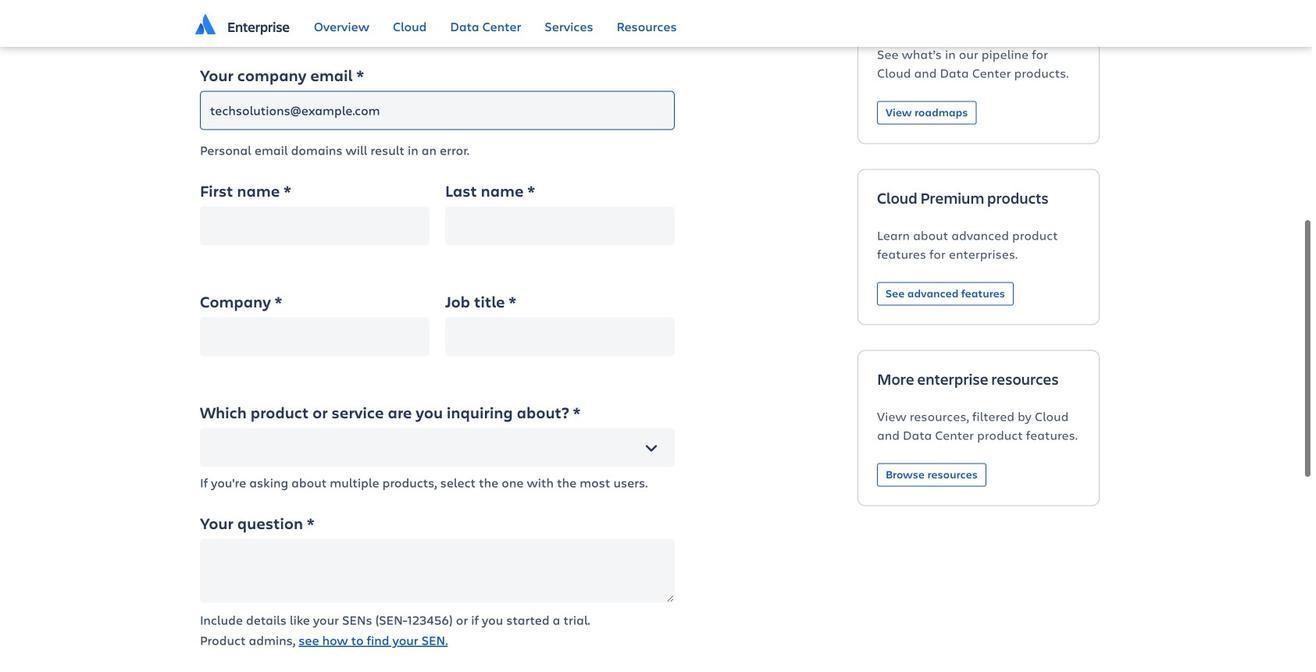 Task type: vqa. For each thing, say whether or not it's contained in the screenshot.
find
no



Task type: locate. For each thing, give the bounding box(es) containing it.
None email field
[[200, 91, 675, 130]]

None text field
[[445, 318, 675, 357], [200, 429, 675, 468], [445, 318, 675, 357], [200, 429, 675, 468]]

atlassian logo image
[[195, 14, 216, 34]]

None text field
[[200, 207, 430, 246], [445, 207, 675, 246], [200, 318, 430, 357], [200, 540, 675, 604], [200, 207, 430, 246], [445, 207, 675, 246], [200, 318, 430, 357], [200, 540, 675, 604]]



